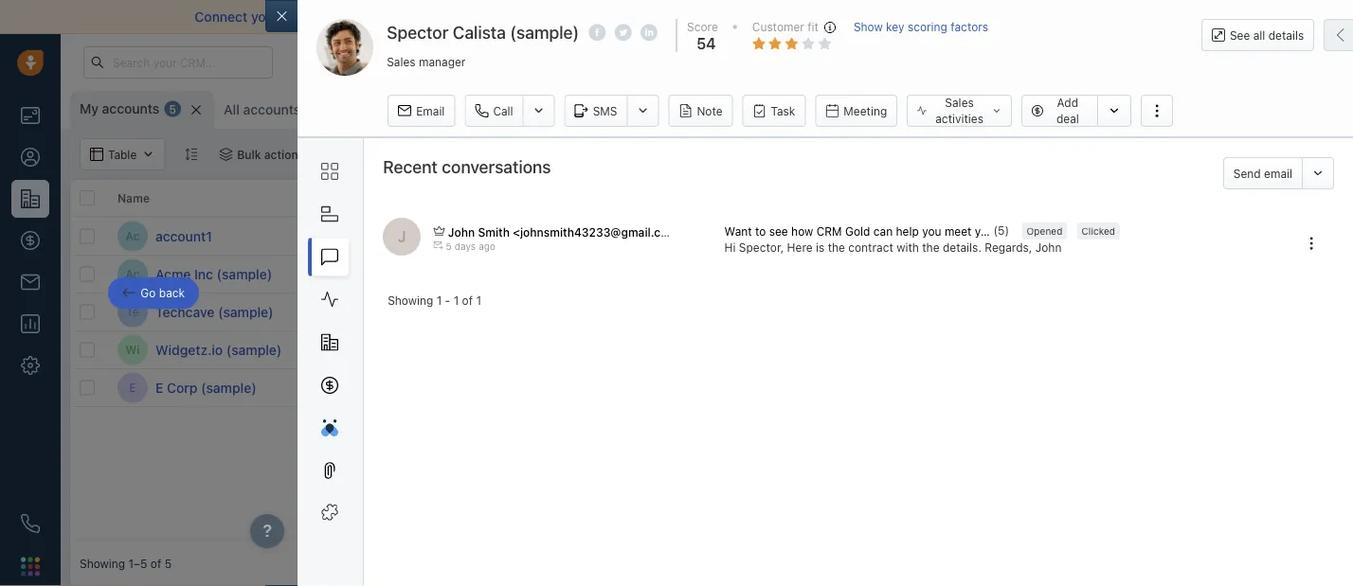 Task type: describe. For each thing, give the bounding box(es) containing it.
add deal
[[1057, 96, 1079, 126]]

press space to select this row. row containing e corp (sample)
[[70, 370, 354, 408]]

details
[[1269, 28, 1304, 42]]

my territory accounts
[[320, 102, 454, 118]]

2 vertical spatial 5
[[165, 557, 172, 571]]

note
[[697, 104, 723, 118]]

show key scoring factors link
[[854, 19, 989, 54]]

⌘ o
[[562, 103, 585, 117]]

opened
[[1027, 225, 1063, 236]]

customer fit
[[752, 20, 819, 34]]

1 filter applied
[[350, 148, 428, 161]]

is
[[816, 241, 825, 254]]

1 add from the left
[[560, 230, 580, 243]]

techcave
[[155, 304, 215, 320]]

1 filter applied button
[[317, 138, 440, 171]]

email button
[[388, 95, 455, 127]]

$ 0 grid
[[70, 180, 1353, 541]]

account1
[[155, 228, 212, 244]]

all
[[224, 102, 240, 118]]

more...
[[503, 103, 542, 117]]

0
[[662, 227, 671, 245]]

$
[[648, 227, 658, 245]]

0 vertical spatial you
[[963, 9, 986, 25]]

ac for acme inc (sample)
[[126, 268, 140, 281]]

e for e
[[129, 381, 136, 395]]

accounts for all
[[243, 102, 301, 118]]

accounts for my
[[102, 101, 160, 117]]

1 down 5 days ago
[[476, 294, 481, 308]]

smith for john smith <johnsmith43233@gmail.com>
[[478, 225, 510, 239]]

with
[[897, 241, 919, 254]]

2-
[[560, 9, 574, 25]]

back
[[159, 287, 185, 300]]

email inside button
[[1264, 167, 1293, 180]]

contract
[[849, 241, 894, 254]]

widgetz.io (sample)
[[155, 342, 282, 358]]

email
[[416, 104, 445, 118]]

e corp (sample)
[[155, 380, 257, 396]]

help
[[896, 225, 919, 238]]

1 + click to add from the left
[[506, 230, 580, 243]]

press space to select this row. row containing acme inc (sample)
[[70, 256, 354, 294]]

sync
[[603, 9, 632, 25]]

import all your sales data link
[[784, 9, 945, 25]]

send email
[[1234, 167, 1293, 180]]

sales inside want to see how crm gold can help you meet your sales goals? link
[[1002, 225, 1030, 238]]

you inside button
[[922, 225, 942, 238]]

want
[[725, 225, 752, 238]]

calista
[[453, 22, 506, 42]]

2 + click to add from the left
[[1075, 230, 1149, 243]]

showing 1 - 1 of 1
[[388, 294, 481, 308]]

hi spector, here is the contract with the details. regards, john
[[725, 241, 1062, 254]]

1–5
[[128, 557, 147, 571]]

john for john smith
[[813, 230, 839, 243]]

go back
[[141, 287, 185, 300]]

meeting
[[844, 104, 887, 118]]

j image
[[365, 335, 395, 365]]

regards,
[[985, 241, 1033, 254]]

task button
[[743, 95, 806, 127]]

hi
[[725, 241, 736, 254]]

data
[[914, 9, 942, 25]]

territory
[[342, 102, 393, 118]]

customer
[[752, 20, 805, 34]]

way
[[574, 9, 599, 25]]

j image
[[365, 373, 395, 403]]

recent conversations
[[383, 156, 551, 177]]

sales manager
[[387, 55, 466, 69]]

0 horizontal spatial your
[[251, 9, 279, 25]]

to right mailbox
[[335, 9, 347, 25]]

applied
[[387, 148, 428, 161]]

acme inc (sample)
[[155, 266, 272, 282]]

5 inside my accounts 5
[[169, 102, 176, 116]]

ac for account1
[[126, 230, 140, 243]]

linkedin circled image
[[641, 22, 658, 42]]

john smith
[[813, 230, 873, 243]]

sales for sales activities
[[945, 96, 974, 109]]

spector calista (sample)
[[387, 22, 579, 42]]

phone image
[[21, 515, 40, 534]]

how
[[792, 225, 814, 238]]

name row
[[70, 180, 354, 218]]

related contacts
[[364, 191, 458, 205]]

Search your CRM... text field
[[83, 46, 273, 79]]

(sample) up the "widgetz.io (sample)"
[[218, 304, 274, 320]]

54 button
[[692, 35, 716, 53]]

techcave (sample)
[[155, 304, 274, 320]]

score
[[687, 20, 718, 34]]

1 down outgoing "image"
[[437, 294, 442, 308]]

twitter circled image
[[615, 22, 632, 42]]

techcave (sample) link
[[155, 303, 274, 322]]

$ 0
[[648, 227, 671, 245]]

name
[[118, 191, 150, 205]]

connect your mailbox to improve deliverability and enable 2-way sync of email conversations. import all your sales data so you don't have to start from scratch.
[[195, 9, 1192, 25]]

widgetz.io (sample) link
[[155, 341, 282, 360]]

from
[[1108, 9, 1137, 25]]

customize
[[963, 100, 1021, 114]]

import inside button
[[1099, 100, 1135, 114]]

0 vertical spatial all
[[829, 9, 843, 25]]

2 horizontal spatial john
[[1036, 241, 1062, 254]]

want to see how crm gold can help you meet your sales goals? link
[[725, 223, 1067, 239]]

2 add from the left
[[1129, 230, 1149, 243]]

score 54
[[687, 20, 718, 53]]

$ 0 row group
[[354, 218, 1353, 408]]

account1 link
[[155, 227, 212, 246]]

details.
[[943, 241, 982, 254]]

⌘
[[562, 103, 573, 117]]

accounts down sales manager
[[397, 102, 454, 118]]

here
[[787, 241, 813, 254]]

ago
[[479, 241, 496, 252]]

and
[[488, 9, 511, 25]]

task
[[968, 230, 990, 243]]

(sample) inside 'link'
[[226, 342, 282, 358]]

1 inside button
[[350, 148, 355, 161]]

5 days ago
[[446, 241, 496, 252]]

3 more...
[[493, 103, 542, 117]]

phone element
[[11, 505, 49, 543]]

want to see how crm gold can help you meet your sales goals?
[[725, 225, 1067, 238]]

1 the from the left
[[828, 241, 845, 254]]

gold
[[845, 225, 871, 238]]

deal
[[1057, 112, 1079, 126]]

press space to select this row. row containing $ 0
[[354, 218, 1353, 256]]

crm
[[817, 225, 842, 238]]

3 + from the left
[[933, 230, 940, 243]]

connect your mailbox link
[[195, 9, 335, 25]]

manager
[[419, 55, 466, 69]]

1 vertical spatial container_wx8msf4aqz5i3rn1 image
[[795, 230, 808, 243]]

sales for sales manager
[[387, 55, 416, 69]]

recent
[[383, 156, 438, 177]]

improve
[[351, 9, 401, 25]]

import accounts
[[1099, 100, 1189, 114]]

activities
[[936, 112, 984, 126]]



Task type: vqa. For each thing, say whether or not it's contained in the screenshot.


Task type: locate. For each thing, give the bounding box(es) containing it.
task
[[771, 104, 796, 118]]

5 right 1–5
[[165, 557, 172, 571]]

1 vertical spatial email
[[1264, 167, 1293, 180]]

2 the from the left
[[922, 241, 940, 254]]

bulk actions button
[[207, 138, 317, 171]]

2 ac from the top
[[126, 268, 140, 281]]

press space to select this row. row containing widgetz.io (sample)
[[70, 332, 354, 370]]

0 vertical spatial showing
[[388, 294, 433, 308]]

to left 'start'
[[1059, 9, 1072, 25]]

can
[[874, 225, 893, 238]]

go
[[141, 287, 156, 300]]

0 horizontal spatial my
[[80, 101, 99, 117]]

your left key
[[846, 9, 874, 25]]

0 horizontal spatial e
[[129, 381, 136, 395]]

1 vertical spatial showing
[[80, 557, 125, 571]]

1 vertical spatial sales
[[945, 96, 974, 109]]

1 horizontal spatial your
[[846, 9, 874, 25]]

(sample) down widgetz.io (sample) 'link'
[[201, 380, 257, 396]]

0 horizontal spatial smith
[[478, 225, 510, 239]]

john down goals?
[[1036, 241, 1062, 254]]

send
[[1234, 167, 1261, 180]]

1 vertical spatial add
[[943, 230, 964, 243]]

2 + from the left
[[1075, 230, 1082, 243]]

0 horizontal spatial john
[[448, 225, 475, 239]]

-
[[364, 230, 369, 243], [369, 230, 375, 243], [445, 294, 450, 308]]

0 horizontal spatial all
[[829, 9, 843, 25]]

1 horizontal spatial email
[[1264, 167, 1293, 180]]

accounts inside button
[[1138, 100, 1189, 114]]

add
[[1057, 96, 1079, 109], [943, 230, 964, 243]]

e left corp
[[155, 380, 163, 396]]

container_wx8msf4aqz5i3rn1 image left "bulk"
[[219, 148, 232, 161]]

showing down l image
[[388, 294, 433, 308]]

0 horizontal spatial + click to add
[[506, 230, 580, 243]]

enable
[[515, 9, 557, 25]]

of right 1–5
[[151, 557, 161, 571]]

showing for showing 1 - 1 of 1
[[388, 294, 433, 308]]

2 vertical spatial of
[[151, 557, 161, 571]]

related
[[364, 191, 406, 205]]

wi
[[126, 344, 140, 357]]

s image
[[365, 297, 395, 327]]

accounts down scratch.
[[1138, 100, 1189, 114]]

1 horizontal spatial import
[[1099, 100, 1135, 114]]

add left task
[[943, 230, 964, 243]]

acme
[[155, 266, 191, 282]]

my territory accounts button
[[310, 91, 462, 129], [320, 102, 454, 118]]

see
[[1230, 28, 1250, 42]]

(sample) inside dialog
[[510, 22, 579, 42]]

(sample) for spector calista (sample)
[[510, 22, 579, 42]]

(sample) left facebook circled image
[[510, 22, 579, 42]]

so
[[945, 9, 960, 25]]

sales inside sales activities
[[945, 96, 974, 109]]

1 horizontal spatial container_wx8msf4aqz5i3rn1 image
[[795, 230, 808, 243]]

1 vertical spatial sales
[[1002, 225, 1030, 238]]

0 horizontal spatial +
[[506, 230, 513, 243]]

1 down days
[[454, 294, 459, 308]]

smith up ago in the top of the page
[[478, 225, 510, 239]]

smith for john smith
[[843, 230, 873, 243]]

(sample) for acme inc (sample)
[[217, 266, 272, 282]]

the right with
[[922, 241, 940, 254]]

container_wx8msf4aqz5i3rn1 image inside bulk actions button
[[219, 148, 232, 161]]

0 vertical spatial 5
[[169, 102, 176, 116]]

press space to select this row. row containing account1
[[70, 218, 354, 256]]

of down days
[[462, 294, 473, 308]]

l image
[[365, 259, 395, 290]]

add up deal
[[1057, 96, 1079, 109]]

meeting button
[[815, 95, 898, 127]]

0 horizontal spatial sales
[[878, 9, 910, 25]]

1 horizontal spatial e
[[155, 380, 163, 396]]

to up spector,
[[755, 225, 766, 238]]

showing inside dialog
[[388, 294, 433, 308]]

press space to select this row. row
[[70, 218, 354, 256], [354, 218, 1353, 256], [70, 256, 354, 294], [354, 256, 1353, 294], [70, 294, 354, 332], [354, 294, 1353, 332], [70, 332, 354, 370], [354, 332, 1353, 370], [70, 370, 354, 408], [354, 370, 1353, 408]]

te
[[126, 306, 139, 319]]

sales up regards,
[[1002, 225, 1030, 238]]

1 horizontal spatial all
[[1254, 28, 1266, 42]]

john for john smith <johnsmith43233@gmail.com>
[[448, 225, 475, 239]]

1 ac from the top
[[126, 230, 140, 243]]

you right so
[[963, 9, 986, 25]]

press space to select this row. row containing techcave (sample)
[[70, 294, 354, 332]]

my for my territory accounts
[[320, 102, 339, 118]]

--
[[364, 230, 375, 243]]

dialog
[[108, 0, 1353, 587]]

1 horizontal spatial of
[[462, 294, 473, 308]]

smith inside $ 0 row group
[[843, 230, 873, 243]]

5 down search your crm... text box
[[169, 102, 176, 116]]

see
[[769, 225, 788, 238]]

import right add deal
[[1099, 100, 1135, 114]]

sales activities
[[936, 96, 984, 126]]

your left mailbox
[[251, 9, 279, 25]]

all inside button
[[1254, 28, 1266, 42]]

sales
[[878, 9, 910, 25], [1002, 225, 1030, 238]]

sales down spector in the top of the page
[[387, 55, 416, 69]]

email right 'send'
[[1264, 167, 1293, 180]]

2 horizontal spatial your
[[975, 225, 999, 238]]

1 horizontal spatial +
[[933, 230, 940, 243]]

add right clicked
[[1129, 230, 1149, 243]]

smith inside dialog
[[478, 225, 510, 239]]

show
[[854, 20, 883, 34]]

click right goals?
[[1085, 230, 1112, 243]]

contacts
[[409, 191, 458, 205]]

accounts for import
[[1138, 100, 1189, 114]]

add left $
[[560, 230, 580, 243]]

0 horizontal spatial click
[[516, 230, 543, 243]]

of right twitter circled icon at the left top of page
[[635, 9, 648, 25]]

inc
[[194, 266, 213, 282]]

54
[[697, 35, 716, 53]]

see all details button
[[1202, 19, 1315, 51]]

e for e corp (sample)
[[155, 380, 163, 396]]

meet
[[945, 225, 972, 238]]

1 horizontal spatial the
[[922, 241, 940, 254]]

5 inside dialog
[[446, 241, 452, 252]]

bulk actions
[[237, 148, 304, 161]]

5
[[169, 102, 176, 116], [446, 241, 452, 252], [165, 557, 172, 571]]

e
[[155, 380, 163, 396], [129, 381, 136, 395]]

import left show
[[784, 9, 825, 25]]

you right help
[[922, 225, 942, 238]]

your inside button
[[975, 225, 999, 238]]

customize table button
[[932, 91, 1064, 123]]

container_wx8msf4aqz5i3rn1 image
[[945, 100, 958, 114]]

1 horizontal spatial add
[[1129, 230, 1149, 243]]

0 vertical spatial sales
[[878, 9, 910, 25]]

row group containing account1
[[70, 218, 354, 408]]

(5)
[[994, 223, 1010, 237]]

close image
[[1325, 12, 1335, 22]]

0 vertical spatial of
[[635, 9, 648, 25]]

1 vertical spatial import
[[1099, 100, 1135, 114]]

0 vertical spatial container_wx8msf4aqz5i3rn1 image
[[219, 148, 232, 161]]

1 horizontal spatial sales
[[1002, 225, 1030, 238]]

add inside $ 0 row group
[[943, 230, 964, 243]]

sales
[[387, 55, 416, 69], [945, 96, 974, 109]]

smith
[[478, 225, 510, 239], [843, 230, 873, 243]]

0 horizontal spatial email
[[652, 9, 685, 25]]

dialog containing spector calista (sample)
[[108, 0, 1353, 587]]

1 vertical spatial all
[[1254, 28, 1266, 42]]

corp
[[167, 380, 198, 396]]

connect
[[195, 9, 248, 25]]

+ right goals?
[[1075, 230, 1082, 243]]

the
[[828, 241, 845, 254], [922, 241, 940, 254]]

your up regards,
[[975, 225, 999, 238]]

0 vertical spatial import
[[784, 9, 825, 25]]

showing left 1–5
[[80, 557, 125, 571]]

key
[[886, 20, 905, 34]]

all accounts
[[224, 102, 301, 118]]

acme inc (sample) link
[[155, 265, 272, 284]]

container_wx8msf4aqz5i3rn1 image
[[219, 148, 232, 161], [795, 230, 808, 243]]

1 vertical spatial of
[[462, 294, 473, 308]]

0 horizontal spatial showing
[[80, 557, 125, 571]]

1 vertical spatial 5
[[446, 241, 452, 252]]

0 horizontal spatial the
[[828, 241, 845, 254]]

1 horizontal spatial + click to add
[[1075, 230, 1149, 243]]

my for my accounts 5
[[80, 101, 99, 117]]

factors
[[951, 20, 989, 34]]

1 click from the left
[[516, 230, 543, 243]]

1 + from the left
[[506, 230, 513, 243]]

to right goals?
[[1115, 230, 1126, 243]]

call
[[493, 104, 513, 118]]

have
[[1026, 9, 1055, 25]]

sales activities button
[[907, 95, 1022, 127], [907, 95, 1012, 127]]

+ right ago in the top of the page
[[506, 230, 513, 243]]

0 vertical spatial email
[[652, 9, 685, 25]]

conversations.
[[689, 9, 780, 25]]

2 click from the left
[[1085, 230, 1112, 243]]

widgetz.io
[[155, 342, 223, 358]]

0 vertical spatial ac
[[126, 230, 140, 243]]

john smith <johnsmith43233@gmail.com>
[[448, 225, 685, 239]]

1 horizontal spatial my
[[320, 102, 339, 118]]

row group
[[70, 218, 354, 408]]

0 vertical spatial sales
[[387, 55, 416, 69]]

sales up activities
[[945, 96, 974, 109]]

you
[[963, 9, 986, 25], [922, 225, 942, 238]]

1 horizontal spatial add
[[1057, 96, 1079, 109]]

o
[[576, 103, 585, 117]]

3 more... button
[[467, 97, 553, 123]]

phone
[[1217, 191, 1252, 205]]

0 horizontal spatial add
[[560, 230, 580, 243]]

all right fit
[[829, 9, 843, 25]]

john up days
[[448, 225, 475, 239]]

2 horizontal spatial of
[[635, 9, 648, 25]]

all right the see
[[1254, 28, 1266, 42]]

2 horizontal spatial +
[[1075, 230, 1082, 243]]

1 horizontal spatial showing
[[388, 294, 433, 308]]

outgoing image
[[434, 241, 443, 250]]

sms button
[[565, 95, 627, 127]]

container_wx8msf4aqz5i3rn1 image left 'is'
[[795, 230, 808, 243]]

john right here
[[813, 230, 839, 243]]

0 horizontal spatial import
[[784, 9, 825, 25]]

1 horizontal spatial smith
[[843, 230, 873, 243]]

call link
[[465, 95, 523, 127]]

1 horizontal spatial you
[[963, 9, 986, 25]]

ac up te
[[126, 268, 140, 281]]

+ click to add right ago in the top of the page
[[506, 230, 580, 243]]

freshworks switcher image
[[21, 558, 40, 577]]

+ add task
[[933, 230, 990, 243]]

1 vertical spatial you
[[922, 225, 942, 238]]

customize table
[[963, 100, 1051, 114]]

email left score
[[652, 9, 685, 25]]

+
[[506, 230, 513, 243], [1075, 230, 1082, 243], [933, 230, 940, 243]]

+ click to add
[[506, 230, 580, 243], [1075, 230, 1149, 243]]

ac
[[126, 230, 140, 243], [126, 268, 140, 281]]

days
[[455, 241, 476, 252]]

of
[[635, 9, 648, 25], [462, 294, 473, 308], [151, 557, 161, 571]]

send email button
[[1223, 157, 1302, 190]]

0 horizontal spatial container_wx8msf4aqz5i3rn1 image
[[219, 148, 232, 161]]

go back button
[[108, 277, 199, 309]]

what's new image
[[1216, 57, 1229, 70]]

import accounts button
[[1073, 91, 1198, 123]]

smith left can
[[843, 230, 873, 243]]

add inside add deal
[[1057, 96, 1079, 109]]

1 left the filter
[[350, 148, 355, 161]]

+ click to add right goals?
[[1075, 230, 1149, 243]]

1 horizontal spatial click
[[1085, 230, 1112, 243]]

(sample) for e corp (sample)
[[201, 380, 257, 396]]

sales left data
[[878, 9, 910, 25]]

e down wi
[[129, 381, 136, 395]]

0 vertical spatial add
[[1057, 96, 1079, 109]]

to inside button
[[755, 225, 766, 238]]

cell
[[497, 256, 639, 293], [1065, 256, 1208, 293], [1208, 256, 1350, 293], [497, 294, 639, 331], [639, 294, 781, 331], [781, 294, 923, 331], [923, 294, 1065, 331], [1065, 294, 1208, 331], [1208, 294, 1350, 331], [497, 332, 639, 369], [639, 332, 781, 369], [781, 332, 923, 369], [923, 332, 1065, 369], [1065, 332, 1208, 369], [1208, 332, 1350, 369], [497, 370, 639, 407], [639, 370, 781, 407], [781, 370, 923, 407], [923, 370, 1065, 407], [1065, 370, 1208, 407], [1208, 370, 1350, 407]]

1 horizontal spatial john
[[813, 230, 839, 243]]

showing for showing 1–5 of 5
[[80, 557, 125, 571]]

0 horizontal spatial add
[[943, 230, 964, 243]]

facebook circled image
[[589, 22, 606, 42]]

accounts right all
[[243, 102, 301, 118]]

+ left "meet"
[[933, 230, 940, 243]]

to
[[335, 9, 347, 25], [1059, 9, 1072, 25], [755, 225, 766, 238], [546, 230, 557, 243], [1115, 230, 1126, 243]]

(sample) right inc
[[217, 266, 272, 282]]

spector
[[387, 22, 449, 42]]

ac down 'name'
[[126, 230, 140, 243]]

the right 'is'
[[828, 241, 845, 254]]

0 horizontal spatial of
[[151, 557, 161, 571]]

5 right outgoing "image"
[[446, 241, 452, 252]]

(sample) down techcave (sample) link
[[226, 342, 282, 358]]

1 vertical spatial ac
[[126, 268, 140, 281]]

click right ago in the top of the page
[[516, 230, 543, 243]]

accounts down search your crm... text box
[[102, 101, 160, 117]]

0 horizontal spatial you
[[922, 225, 942, 238]]

john inside $ 0 row group
[[813, 230, 839, 243]]

start
[[1075, 9, 1104, 25]]

0 horizontal spatial sales
[[387, 55, 416, 69]]

1 horizontal spatial sales
[[945, 96, 974, 109]]

to right ago in the top of the page
[[546, 230, 557, 243]]



